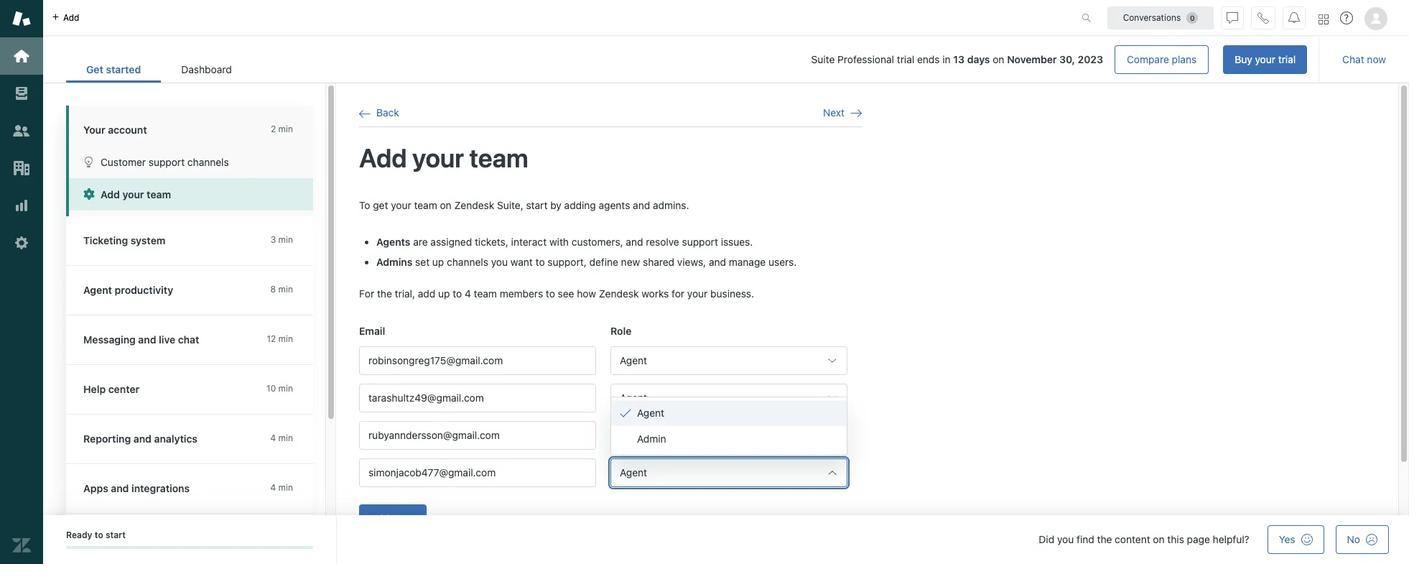 Task type: describe. For each thing, give the bounding box(es) containing it.
main element
[[0, 0, 43, 564]]

0 vertical spatial 4
[[465, 288, 471, 300]]

admins.
[[653, 199, 690, 211]]

did
[[1039, 533, 1055, 545]]

see
[[558, 288, 575, 300]]

dashboard
[[181, 63, 232, 75]]

helpful?
[[1213, 533, 1250, 545]]

content-title region
[[359, 142, 862, 175]]

2
[[271, 124, 276, 134]]

on inside section
[[993, 53, 1005, 65]]

messaging
[[83, 333, 136, 346]]

no button
[[1336, 525, 1390, 554]]

buy your trial
[[1235, 53, 1296, 65]]

to get your team on zendesk suite, start by adding agents and admins.
[[359, 199, 690, 211]]

email field for 3rd agent popup button
[[359, 421, 596, 450]]

1 vertical spatial up
[[438, 288, 450, 300]]

4 agent button from the top
[[611, 459, 848, 487]]

now
[[1368, 53, 1387, 65]]

tab list containing get started
[[66, 56, 252, 83]]

back
[[377, 106, 399, 119]]

admin image
[[12, 234, 31, 252]]

1 horizontal spatial the
[[1098, 533, 1113, 545]]

1 horizontal spatial add
[[418, 288, 436, 300]]

and right the views,
[[709, 256, 727, 268]]

business.
[[711, 288, 755, 300]]

live
[[159, 333, 175, 346]]

and left analytics
[[134, 433, 152, 445]]

productivity
[[115, 284, 173, 296]]

4 for reporting and analytics
[[271, 433, 276, 443]]

november
[[1008, 53, 1057, 65]]

manage
[[729, 256, 766, 268]]

suite
[[812, 53, 835, 65]]

zendesk products image
[[1319, 14, 1329, 24]]

agent inside agent option
[[637, 407, 665, 419]]

organizations image
[[12, 159, 31, 177]]

2 agent button from the top
[[611, 384, 848, 413]]

agent for fourth agent popup button
[[620, 467, 648, 479]]

min for help center
[[279, 383, 293, 394]]

messaging and live chat heading
[[66, 315, 328, 365]]

10 min
[[267, 383, 293, 394]]

define
[[590, 256, 619, 268]]

zendesk support image
[[12, 9, 31, 28]]

and right agents on the top left of the page
[[633, 199, 651, 211]]

compare plans button
[[1115, 45, 1210, 74]]

button displays agent's chat status as invisible. image
[[1227, 12, 1239, 23]]

customers,
[[572, 236, 624, 248]]

conversations
[[1124, 12, 1182, 23]]

account
[[108, 124, 147, 136]]

reporting and analytics
[[83, 433, 198, 445]]

chat
[[1343, 53, 1365, 65]]

back button
[[359, 106, 399, 120]]

compare
[[1128, 53, 1170, 65]]

add team button
[[359, 505, 427, 533]]

list box containing agent
[[611, 397, 848, 456]]

content
[[1115, 533, 1151, 545]]

zendesk image
[[12, 536, 31, 555]]

issues.
[[721, 236, 753, 248]]

buy your trial button
[[1224, 45, 1308, 74]]

0 horizontal spatial zendesk
[[455, 199, 495, 211]]

1 vertical spatial zendesk
[[599, 288, 639, 300]]

1 vertical spatial start
[[106, 530, 126, 540]]

yes
[[1280, 533, 1296, 545]]

to left see
[[546, 288, 555, 300]]

team inside add your team button
[[147, 188, 171, 200]]

assigned
[[431, 236, 472, 248]]

add your team inside content-title region
[[359, 143, 529, 173]]

3
[[271, 234, 276, 245]]

new
[[621, 256, 640, 268]]

get
[[86, 63, 103, 75]]

are
[[413, 236, 428, 248]]

find
[[1077, 533, 1095, 545]]

1 vertical spatial add
[[101, 188, 120, 200]]

and inside heading
[[138, 333, 156, 346]]

how
[[577, 288, 596, 300]]

want
[[511, 256, 533, 268]]

min for agent productivity
[[279, 284, 293, 295]]

your account
[[83, 124, 147, 136]]

role
[[611, 325, 632, 337]]

in
[[943, 53, 951, 65]]

10
[[267, 383, 276, 394]]

buy
[[1235, 53, 1253, 65]]

chat now
[[1343, 53, 1387, 65]]

email
[[359, 325, 385, 337]]

apps and integrations heading
[[66, 464, 328, 514]]

next
[[824, 106, 845, 119]]

12
[[267, 333, 276, 344]]

email field for fourth agent popup button from the bottom
[[359, 347, 596, 375]]

agent for 3rd agent popup button
[[620, 429, 648, 441]]

8
[[271, 284, 276, 295]]

30,
[[1060, 53, 1076, 65]]

and up new
[[626, 236, 643, 248]]

works
[[642, 288, 669, 300]]

trial for your
[[1279, 53, 1296, 65]]

and right the apps
[[111, 482, 129, 494]]

ready to start
[[66, 530, 126, 540]]

plans
[[1172, 53, 1197, 65]]

members
[[500, 288, 543, 300]]

1 agent button from the top
[[611, 347, 848, 375]]

2023
[[1078, 53, 1104, 65]]

compare plans
[[1128, 53, 1197, 65]]

tickets,
[[475, 236, 509, 248]]

13
[[954, 53, 965, 65]]

email field for 2nd agent popup button
[[359, 384, 596, 413]]

help
[[83, 383, 106, 395]]

ticketing system heading
[[66, 216, 328, 266]]

for
[[359, 288, 375, 300]]

to
[[359, 199, 370, 211]]

help center heading
[[66, 365, 328, 415]]

next button
[[824, 106, 862, 120]]

support inside button
[[149, 156, 185, 168]]

agent option
[[612, 400, 847, 426]]

with
[[550, 236, 569, 248]]

chat now button
[[1332, 45, 1398, 74]]

region containing to get your team on zendesk suite, start by adding agents and admins.
[[359, 198, 862, 551]]



Task type: vqa. For each thing, say whether or not it's contained in the screenshot.
agents at the left top of page
yes



Task type: locate. For each thing, give the bounding box(es) containing it.
2 vertical spatial 4
[[271, 482, 276, 493]]

0 horizontal spatial on
[[440, 199, 452, 211]]

channels inside button
[[188, 156, 229, 168]]

agent for fourth agent popup button from the bottom
[[620, 355, 648, 367]]

12 min
[[267, 333, 293, 344]]

to right want
[[536, 256, 545, 268]]

get started
[[86, 63, 141, 75]]

on left 'this'
[[1154, 533, 1165, 545]]

apps
[[83, 482, 108, 494]]

4 for apps and integrations
[[271, 482, 276, 493]]

trial down the notifications image
[[1279, 53, 1296, 65]]

agent for 2nd agent popup button
[[620, 392, 648, 404]]

channels down assigned
[[447, 256, 489, 268]]

1 vertical spatial you
[[1058, 533, 1075, 545]]

7 min from the top
[[279, 482, 293, 493]]

footer containing did you find the content on this page helpful?
[[43, 515, 1410, 564]]

0 vertical spatial add
[[359, 143, 407, 173]]

1 vertical spatial 4
[[271, 433, 276, 443]]

1 email field from the top
[[359, 347, 596, 375]]

to inside "footer"
[[95, 530, 103, 540]]

add your team
[[359, 143, 529, 173], [101, 188, 171, 200]]

start left 'by'
[[526, 199, 548, 211]]

page
[[1188, 533, 1211, 545]]

your
[[83, 124, 105, 136]]

set
[[415, 256, 430, 268]]

up
[[433, 256, 444, 268], [438, 288, 450, 300]]

conversations button
[[1108, 6, 1214, 29]]

agents are assigned tickets, interact with customers, and resolve support issues.
[[377, 236, 753, 248]]

add inside dropdown button
[[63, 12, 79, 23]]

0 vertical spatial add your team
[[359, 143, 529, 173]]

get help image
[[1341, 11, 1354, 24]]

on right days
[[993, 53, 1005, 65]]

up right trial,
[[438, 288, 450, 300]]

your account heading
[[66, 106, 328, 146]]

system
[[131, 234, 166, 246]]

analytics
[[154, 433, 198, 445]]

list box
[[611, 397, 848, 456]]

up right set
[[433, 256, 444, 268]]

agent inside agent productivity heading
[[83, 284, 112, 296]]

region
[[359, 198, 862, 551]]

you right did
[[1058, 533, 1075, 545]]

trial left ends
[[897, 53, 915, 65]]

chat
[[178, 333, 199, 346]]

2 horizontal spatial on
[[1154, 533, 1165, 545]]

messaging and live chat
[[83, 333, 199, 346]]

3 min from the top
[[279, 284, 293, 295]]

for
[[672, 288, 685, 300]]

zendesk left suite,
[[455, 199, 495, 211]]

1 vertical spatial on
[[440, 199, 452, 211]]

admin option
[[612, 426, 847, 452]]

4 min inside reporting and analytics heading
[[271, 433, 293, 443]]

views image
[[12, 84, 31, 103]]

min for ticketing system
[[279, 234, 293, 245]]

add right trial,
[[418, 288, 436, 300]]

by
[[551, 199, 562, 211]]

customer support channels button
[[69, 146, 313, 178]]

yes button
[[1268, 525, 1325, 554]]

team inside content-title region
[[470, 143, 529, 173]]

1 horizontal spatial support
[[682, 236, 719, 248]]

add for add team button
[[371, 513, 389, 525]]

1 4 min from the top
[[271, 433, 293, 443]]

customer
[[101, 156, 146, 168]]

min inside messaging and live chat heading
[[279, 333, 293, 344]]

no
[[1348, 533, 1361, 545]]

shared
[[643, 256, 675, 268]]

add right zendesk support image
[[63, 12, 79, 23]]

your inside content-title region
[[413, 143, 464, 173]]

0 horizontal spatial support
[[149, 156, 185, 168]]

0 horizontal spatial the
[[377, 288, 392, 300]]

resolve
[[646, 236, 680, 248]]

channels up add your team button
[[188, 156, 229, 168]]

on
[[993, 53, 1005, 65], [440, 199, 452, 211], [1154, 533, 1165, 545]]

and left live
[[138, 333, 156, 346]]

2 4 min from the top
[[271, 482, 293, 493]]

section containing suite professional trial ends in
[[264, 45, 1308, 74]]

1 vertical spatial channels
[[447, 256, 489, 268]]

add
[[359, 143, 407, 173], [101, 188, 120, 200], [371, 513, 389, 525]]

the right for
[[377, 288, 392, 300]]

suite,
[[497, 199, 524, 211]]

2 email field from the top
[[359, 384, 596, 413]]

4 min for integrations
[[271, 482, 293, 493]]

min for apps and integrations
[[279, 482, 293, 493]]

min for messaging and live chat
[[279, 333, 293, 344]]

to right ready
[[95, 530, 103, 540]]

zendesk right how
[[599, 288, 639, 300]]

1 horizontal spatial zendesk
[[599, 288, 639, 300]]

min inside agent productivity heading
[[279, 284, 293, 295]]

3 agent button from the top
[[611, 421, 848, 450]]

1 vertical spatial support
[[682, 236, 719, 248]]

views,
[[678, 256, 707, 268]]

get started image
[[12, 47, 31, 65]]

4 min
[[271, 433, 293, 443], [271, 482, 293, 493]]

1 horizontal spatial start
[[526, 199, 548, 211]]

4 inside apps and integrations heading
[[271, 482, 276, 493]]

professional
[[838, 53, 895, 65]]

section
[[264, 45, 1308, 74]]

0 vertical spatial start
[[526, 199, 548, 211]]

add inside content-title region
[[359, 143, 407, 173]]

start
[[526, 199, 548, 211], [106, 530, 126, 540]]

zendesk
[[455, 199, 495, 211], [599, 288, 639, 300]]

4 min from the top
[[279, 333, 293, 344]]

1 vertical spatial add
[[418, 288, 436, 300]]

help center
[[83, 383, 140, 395]]

support up add your team button
[[149, 156, 185, 168]]

on up assigned
[[440, 199, 452, 211]]

trial inside button
[[1279, 53, 1296, 65]]

4 min for analytics
[[271, 433, 293, 443]]

5 min from the top
[[279, 383, 293, 394]]

start right ready
[[106, 530, 126, 540]]

adding
[[565, 199, 596, 211]]

agents
[[599, 199, 631, 211]]

min inside ticketing system heading
[[279, 234, 293, 245]]

did you find the content on this page helpful?
[[1039, 533, 1250, 545]]

center
[[108, 383, 140, 395]]

ticketing system
[[83, 234, 166, 246]]

footer
[[43, 515, 1410, 564]]

November 30, 2023 text field
[[1008, 53, 1104, 65]]

integrations
[[132, 482, 190, 494]]

1 trial from the left
[[897, 53, 915, 65]]

1 horizontal spatial trial
[[1279, 53, 1296, 65]]

reporting and analytics heading
[[66, 415, 328, 464]]

1 min from the top
[[279, 124, 293, 134]]

0 vertical spatial the
[[377, 288, 392, 300]]

0 vertical spatial zendesk
[[455, 199, 495, 211]]

3 email field from the top
[[359, 421, 596, 450]]

1 vertical spatial the
[[1098, 533, 1113, 545]]

agents
[[377, 236, 411, 248]]

customer support channels
[[101, 156, 229, 168]]

dashboard tab
[[161, 56, 252, 83]]

agent productivity heading
[[66, 266, 328, 315]]

ready
[[66, 530, 92, 540]]

4 inside reporting and analytics heading
[[271, 433, 276, 443]]

4 min inside apps and integrations heading
[[271, 482, 293, 493]]

admins set up channels you want to support, define new shared views, and manage users.
[[377, 256, 797, 268]]

0 horizontal spatial trial
[[897, 53, 915, 65]]

0 horizontal spatial add your team
[[101, 188, 171, 200]]

agent productivity
[[83, 284, 173, 296]]

add your team button
[[69, 178, 313, 211]]

min inside reporting and analytics heading
[[279, 433, 293, 443]]

3 min
[[271, 234, 293, 245]]

0 vertical spatial channels
[[188, 156, 229, 168]]

0 vertical spatial add
[[63, 12, 79, 23]]

reporting
[[83, 433, 131, 445]]

team
[[470, 143, 529, 173], [147, 188, 171, 200], [414, 199, 437, 211], [474, 288, 497, 300], [392, 513, 415, 525]]

0 vertical spatial up
[[433, 256, 444, 268]]

0 horizontal spatial start
[[106, 530, 126, 540]]

you
[[491, 256, 508, 268], [1058, 533, 1075, 545]]

ticketing
[[83, 234, 128, 246]]

min inside your account heading
[[279, 124, 293, 134]]

notifications image
[[1289, 12, 1301, 23]]

1 horizontal spatial add your team
[[359, 143, 529, 173]]

for the trial, add up to 4 team members to see how zendesk works for your business.
[[359, 288, 755, 300]]

admin
[[637, 433, 667, 445]]

1 vertical spatial 4 min
[[271, 482, 293, 493]]

the right "find"
[[1098, 533, 1113, 545]]

add for content-title region
[[359, 143, 407, 173]]

1 horizontal spatial on
[[993, 53, 1005, 65]]

4 email field from the top
[[359, 459, 596, 487]]

2 vertical spatial on
[[1154, 533, 1165, 545]]

0 horizontal spatial add
[[63, 12, 79, 23]]

support up the views,
[[682, 236, 719, 248]]

progress-bar progress bar
[[66, 546, 313, 549]]

get
[[373, 199, 388, 211]]

4
[[465, 288, 471, 300], [271, 433, 276, 443], [271, 482, 276, 493]]

min for reporting and analytics
[[279, 433, 293, 443]]

1 vertical spatial add your team
[[101, 188, 171, 200]]

users.
[[769, 256, 797, 268]]

min inside help center heading
[[279, 383, 293, 394]]

customers image
[[12, 121, 31, 140]]

you down "tickets,"
[[491, 256, 508, 268]]

agent
[[83, 284, 112, 296], [620, 355, 648, 367], [620, 392, 648, 404], [637, 407, 665, 419], [620, 429, 648, 441], [620, 467, 648, 479]]

2 min from the top
[[279, 234, 293, 245]]

channels
[[188, 156, 229, 168], [447, 256, 489, 268]]

2 vertical spatial add
[[371, 513, 389, 525]]

1 horizontal spatial you
[[1058, 533, 1075, 545]]

started
[[106, 63, 141, 75]]

team inside add team button
[[392, 513, 415, 525]]

tab list
[[66, 56, 252, 83]]

0 vertical spatial on
[[993, 53, 1005, 65]]

add your team inside button
[[101, 188, 171, 200]]

6 min from the top
[[279, 433, 293, 443]]

to
[[536, 256, 545, 268], [453, 288, 462, 300], [546, 288, 555, 300], [95, 530, 103, 540]]

days
[[968, 53, 991, 65]]

0 horizontal spatial you
[[491, 256, 508, 268]]

min for your account
[[279, 124, 293, 134]]

1 horizontal spatial channels
[[447, 256, 489, 268]]

reporting image
[[12, 196, 31, 215]]

min inside apps and integrations heading
[[279, 482, 293, 493]]

trial for professional
[[897, 53, 915, 65]]

0 vertical spatial you
[[491, 256, 508, 268]]

2 trial from the left
[[1279, 53, 1296, 65]]

to down assigned
[[453, 288, 462, 300]]

interact
[[511, 236, 547, 248]]

trial
[[897, 53, 915, 65], [1279, 53, 1296, 65]]

0 vertical spatial 4 min
[[271, 433, 293, 443]]

add button
[[43, 0, 88, 35]]

Email field
[[359, 347, 596, 375], [359, 384, 596, 413], [359, 421, 596, 450], [359, 459, 596, 487]]

the
[[377, 288, 392, 300], [1098, 533, 1113, 545]]

0 vertical spatial support
[[149, 156, 185, 168]]

2 min
[[271, 124, 293, 134]]

apps and integrations
[[83, 482, 190, 494]]

support
[[149, 156, 185, 168], [682, 236, 719, 248]]

0 horizontal spatial channels
[[188, 156, 229, 168]]



